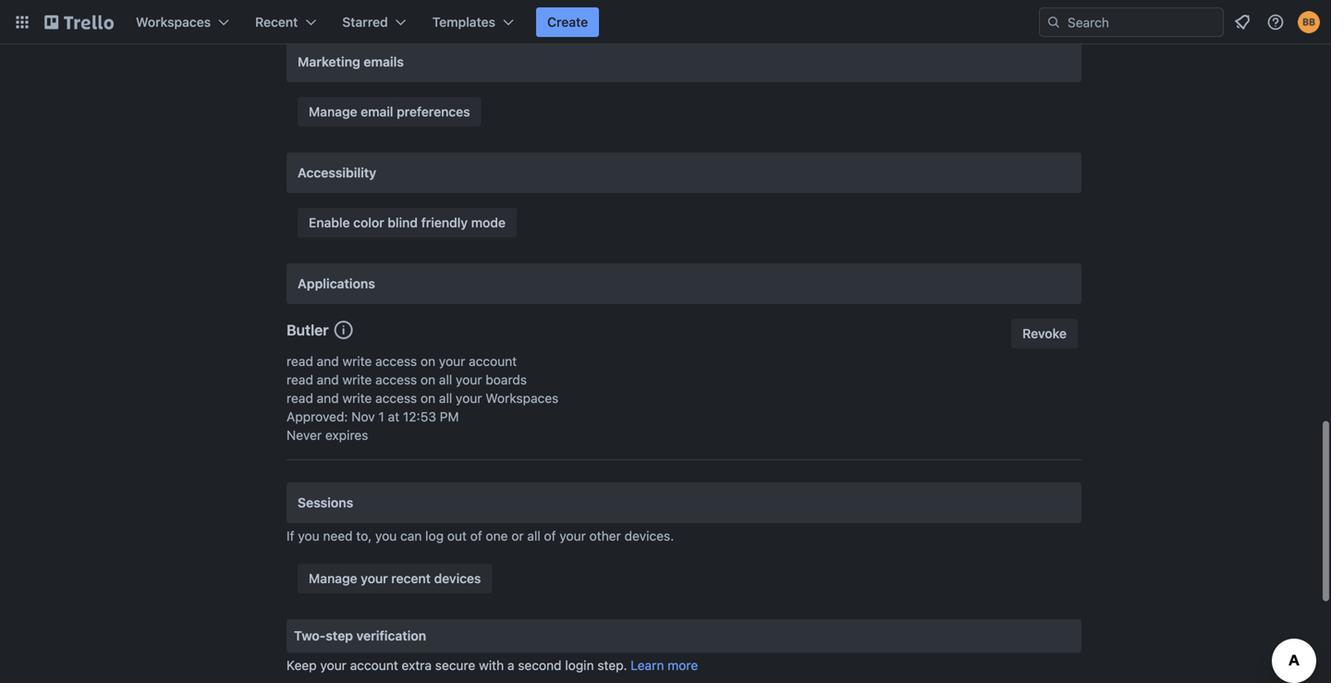 Task type: locate. For each thing, give the bounding box(es) containing it.
out
[[448, 529, 467, 544]]

accessibility
[[298, 165, 377, 180]]

read
[[287, 354, 313, 369], [287, 372, 313, 388], [287, 391, 313, 406]]

account up "boards"
[[469, 354, 517, 369]]

second
[[518, 658, 562, 673]]

templates
[[433, 14, 496, 30]]

of right the or
[[544, 529, 556, 544]]

0 vertical spatial and
[[317, 354, 339, 369]]

1 vertical spatial on
[[421, 372, 436, 388]]

recent
[[255, 14, 298, 30]]

1 horizontal spatial of
[[544, 529, 556, 544]]

0 vertical spatial write
[[343, 354, 372, 369]]

workspaces
[[136, 14, 211, 30], [486, 391, 559, 406]]

12:53
[[403, 409, 436, 425]]

open information menu image
[[1267, 13, 1286, 31]]

2 vertical spatial and
[[317, 391, 339, 406]]

0 vertical spatial manage
[[309, 104, 358, 119]]

primary element
[[0, 0, 1332, 44]]

one
[[486, 529, 508, 544]]

color
[[354, 215, 385, 230]]

applications
[[298, 276, 375, 291]]

mode
[[471, 215, 506, 230]]

and
[[317, 354, 339, 369], [317, 372, 339, 388], [317, 391, 339, 406]]

manage left email
[[309, 104, 358, 119]]

2 manage from the top
[[309, 571, 358, 586]]

1 vertical spatial manage
[[309, 571, 358, 586]]

2 vertical spatial access
[[376, 391, 417, 406]]

2 vertical spatial read
[[287, 391, 313, 406]]

account
[[469, 354, 517, 369], [350, 658, 398, 673]]

None button
[[1012, 319, 1079, 349]]

manage email preferences link
[[298, 97, 482, 127]]

0 vertical spatial workspaces
[[136, 14, 211, 30]]

nov
[[352, 409, 375, 425]]

emails
[[364, 54, 404, 69]]

you right if
[[298, 529, 320, 544]]

0 vertical spatial access
[[376, 354, 417, 369]]

search image
[[1047, 15, 1062, 30]]

manage down need
[[309, 571, 358, 586]]

devices.
[[625, 529, 674, 544]]

1 horizontal spatial you
[[375, 529, 397, 544]]

1 vertical spatial write
[[343, 372, 372, 388]]

manage inside "link"
[[309, 104, 358, 119]]

sessions
[[298, 495, 354, 511]]

blind
[[388, 215, 418, 230]]

1 write from the top
[[343, 354, 372, 369]]

account down the two-step verification
[[350, 658, 398, 673]]

write
[[343, 354, 372, 369], [343, 372, 372, 388], [343, 391, 372, 406]]

all
[[439, 372, 452, 388], [439, 391, 452, 406], [528, 529, 541, 544]]

starred button
[[331, 7, 418, 37]]

approved:
[[287, 409, 348, 425]]

2 read from the top
[[287, 372, 313, 388]]

create button
[[537, 7, 600, 37]]

2 vertical spatial on
[[421, 391, 436, 406]]

your
[[439, 354, 466, 369], [456, 372, 482, 388], [456, 391, 482, 406], [560, 529, 586, 544], [361, 571, 388, 586], [320, 658, 347, 673]]

access
[[376, 354, 417, 369], [376, 372, 417, 388], [376, 391, 417, 406]]

manage email preferences
[[309, 104, 470, 119]]

1 vertical spatial workspaces
[[486, 391, 559, 406]]

1 of from the left
[[471, 529, 483, 544]]

manage
[[309, 104, 358, 119], [309, 571, 358, 586]]

1 vertical spatial read
[[287, 372, 313, 388]]

expires
[[326, 428, 369, 443]]

3 write from the top
[[343, 391, 372, 406]]

more
[[668, 658, 699, 673]]

2 of from the left
[[544, 529, 556, 544]]

0 vertical spatial account
[[469, 354, 517, 369]]

a
[[508, 658, 515, 673]]

you
[[298, 529, 320, 544], [375, 529, 397, 544]]

0 horizontal spatial you
[[298, 529, 320, 544]]

3 and from the top
[[317, 391, 339, 406]]

1 vertical spatial account
[[350, 658, 398, 673]]

learn
[[631, 658, 665, 673]]

2 vertical spatial write
[[343, 391, 372, 406]]

of right out on the bottom of the page
[[471, 529, 483, 544]]

3 read from the top
[[287, 391, 313, 406]]

email
[[361, 104, 394, 119]]

two-
[[294, 629, 326, 644]]

manage your recent devices link
[[298, 564, 492, 594]]

you right to,
[[375, 529, 397, 544]]

1 vertical spatial and
[[317, 372, 339, 388]]

3 access from the top
[[376, 391, 417, 406]]

step.
[[598, 658, 628, 673]]

on
[[421, 354, 436, 369], [421, 372, 436, 388], [421, 391, 436, 406]]

3 on from the top
[[421, 391, 436, 406]]

secure
[[435, 658, 476, 673]]

enable color blind friendly mode link
[[298, 208, 517, 238]]

0 horizontal spatial account
[[350, 658, 398, 673]]

workspaces inside popup button
[[136, 14, 211, 30]]

0 vertical spatial read
[[287, 354, 313, 369]]

1 horizontal spatial account
[[469, 354, 517, 369]]

0 vertical spatial on
[[421, 354, 436, 369]]

1 manage from the top
[[309, 104, 358, 119]]

2 vertical spatial all
[[528, 529, 541, 544]]

0 horizontal spatial of
[[471, 529, 483, 544]]

0 horizontal spatial workspaces
[[136, 14, 211, 30]]

1 vertical spatial access
[[376, 372, 417, 388]]

starred
[[343, 14, 388, 30]]

of
[[471, 529, 483, 544], [544, 529, 556, 544]]

boards
[[486, 372, 527, 388]]

back to home image
[[44, 7, 114, 37]]

if
[[287, 529, 295, 544]]

marketing
[[298, 54, 361, 69]]

learn more link
[[631, 658, 699, 673]]

verification
[[357, 629, 427, 644]]

1 horizontal spatial workspaces
[[486, 391, 559, 406]]



Task type: describe. For each thing, give the bounding box(es) containing it.
with
[[479, 658, 504, 673]]

0 vertical spatial all
[[439, 372, 452, 388]]

enable
[[309, 215, 350, 230]]

manage your recent devices
[[309, 571, 481, 586]]

keep
[[287, 658, 317, 673]]

bob builder (bobbuilder40) image
[[1299, 11, 1321, 33]]

1 you from the left
[[298, 529, 320, 544]]

2 access from the top
[[376, 372, 417, 388]]

enable color blind friendly mode
[[309, 215, 506, 230]]

0 notifications image
[[1232, 11, 1254, 33]]

login
[[565, 658, 594, 673]]

2 you from the left
[[375, 529, 397, 544]]

recent
[[392, 571, 431, 586]]

two-step verification
[[294, 629, 427, 644]]

2 on from the top
[[421, 372, 436, 388]]

need
[[323, 529, 353, 544]]

to,
[[356, 529, 372, 544]]

manage for manage email preferences
[[309, 104, 358, 119]]

2 write from the top
[[343, 372, 372, 388]]

workspaces inside read and write access on your account read and write access on all your boards read and write access on all your workspaces approved: nov 1 at 12:53 pm never expires
[[486, 391, 559, 406]]

keep your account extra secure with a second login step. learn more
[[287, 658, 699, 673]]

1 vertical spatial all
[[439, 391, 452, 406]]

read and write access on your account read and write access on all your boards read and write access on all your workspaces approved: nov 1 at 12:53 pm never expires
[[287, 354, 559, 443]]

friendly
[[421, 215, 468, 230]]

butler
[[287, 321, 329, 339]]

log
[[426, 529, 444, 544]]

preferences
[[397, 104, 470, 119]]

can
[[401, 529, 422, 544]]

2 and from the top
[[317, 372, 339, 388]]

step
[[326, 629, 353, 644]]

create
[[548, 14, 588, 30]]

1 on from the top
[[421, 354, 436, 369]]

devices
[[434, 571, 481, 586]]

1
[[379, 409, 385, 425]]

1 read from the top
[[287, 354, 313, 369]]

never
[[287, 428, 322, 443]]

if you need to, you can log out of one or all of your other devices.
[[287, 529, 674, 544]]

templates button
[[422, 7, 525, 37]]

marketing emails
[[298, 54, 404, 69]]

other
[[590, 529, 621, 544]]

account inside read and write access on your account read and write access on all your boards read and write access on all your workspaces approved: nov 1 at 12:53 pm never expires
[[469, 354, 517, 369]]

1 access from the top
[[376, 354, 417, 369]]

recent button
[[244, 7, 328, 37]]

workspaces button
[[125, 7, 241, 37]]

or
[[512, 529, 524, 544]]

1 and from the top
[[317, 354, 339, 369]]

Search field
[[1062, 8, 1224, 36]]

extra
[[402, 658, 432, 673]]

manage for manage your recent devices
[[309, 571, 358, 586]]

pm
[[440, 409, 459, 425]]

at
[[388, 409, 400, 425]]



Task type: vqa. For each thing, say whether or not it's contained in the screenshot.
Greg Robinson (gregrobinson96) icon to the left
no



